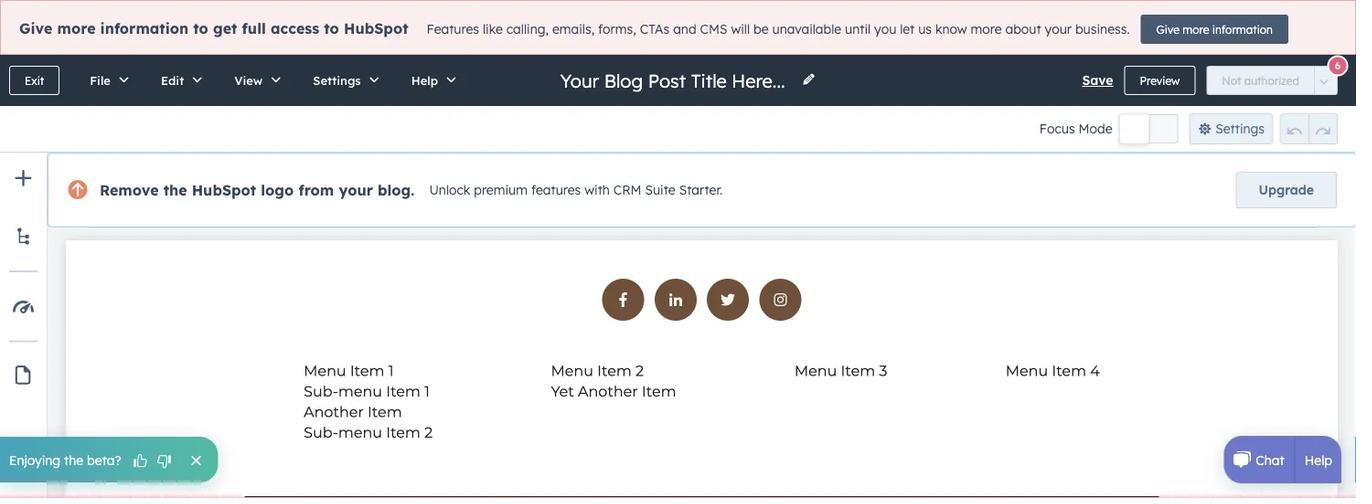 Task type: describe. For each thing, give the bounding box(es) containing it.
0 vertical spatial your
[[1045, 21, 1072, 37]]

thumbsup image
[[132, 454, 149, 470]]

save button
[[1082, 70, 1113, 91]]

more for give more information to get full access to hubspot
[[57, 19, 96, 38]]

emails,
[[552, 21, 595, 37]]

like
[[483, 21, 503, 37]]

focus
[[1040, 121, 1075, 137]]

preview button
[[1124, 66, 1195, 95]]

suite
[[645, 182, 676, 198]]

blog.
[[378, 181, 415, 199]]

give more information link
[[1141, 15, 1289, 44]]

calling,
[[506, 21, 549, 37]]

business.
[[1075, 21, 1130, 37]]

exit link
[[9, 66, 60, 95]]

upgrade
[[1259, 182, 1314, 198]]

give for give more information
[[1156, 22, 1180, 36]]

save
[[1082, 72, 1113, 88]]

2 to from the left
[[324, 19, 339, 38]]

ctas
[[640, 21, 670, 37]]

give more information
[[1156, 22, 1273, 36]]

0 vertical spatial settings
[[313, 73, 361, 88]]

edit
[[161, 73, 184, 88]]

with
[[585, 182, 610, 198]]

1 horizontal spatial settings
[[1216, 121, 1265, 137]]

forms,
[[598, 21, 636, 37]]

give more information to get full access to hubspot
[[19, 19, 408, 38]]

features like calling, emails, forms, ctas and cms will be unavailable until you let us know more about your business.
[[427, 21, 1130, 37]]

remove
[[100, 181, 159, 199]]

not authorized button
[[1206, 66, 1315, 95]]

starter.
[[679, 182, 723, 198]]

unlock premium features with crm suite starter.
[[429, 182, 723, 198]]

edit button
[[142, 55, 215, 106]]

enjoying
[[9, 452, 60, 468]]

chat
[[1256, 452, 1285, 468]]

from
[[298, 181, 334, 199]]

not
[[1222, 74, 1241, 87]]

not authorized group
[[1206, 66, 1338, 95]]

exit
[[25, 74, 44, 87]]

enjoying the beta?
[[9, 452, 121, 468]]

focus mode
[[1040, 121, 1113, 137]]

about
[[1005, 21, 1041, 37]]

logo
[[261, 181, 294, 199]]

and
[[673, 21, 696, 37]]

the for enjoying
[[64, 452, 83, 468]]

the for remove
[[163, 181, 187, 199]]



Task type: vqa. For each thing, say whether or not it's contained in the screenshot.
the Date within create date 10/18/2023 5:30 pm edt
no



Task type: locate. For each thing, give the bounding box(es) containing it.
0 horizontal spatial hubspot
[[192, 181, 256, 199]]

0 horizontal spatial settings
[[313, 73, 361, 88]]

information up 'edit'
[[100, 19, 189, 38]]

hubspot up help button
[[344, 19, 408, 38]]

settings button
[[294, 55, 392, 106], [1189, 113, 1273, 144]]

1 horizontal spatial the
[[163, 181, 187, 199]]

unlock
[[429, 182, 470, 198]]

more
[[57, 19, 96, 38], [971, 21, 1002, 37], [1183, 22, 1209, 36]]

hubspot left the logo
[[192, 181, 256, 199]]

focus mode element
[[1120, 114, 1178, 144]]

know
[[936, 21, 967, 37]]

give up preview button
[[1156, 22, 1180, 36]]

cms
[[700, 21, 727, 37]]

access
[[271, 19, 319, 38]]

1 horizontal spatial information
[[1212, 22, 1273, 36]]

0 vertical spatial help
[[411, 73, 438, 88]]

0 horizontal spatial the
[[64, 452, 83, 468]]

mode
[[1079, 121, 1113, 137]]

help right chat on the bottom right of the page
[[1305, 452, 1332, 468]]

0 vertical spatial settings button
[[294, 55, 392, 106]]

1 vertical spatial your
[[339, 181, 373, 199]]

1 vertical spatial settings
[[1216, 121, 1265, 137]]

settings button down access
[[294, 55, 392, 106]]

settings button down the not
[[1189, 113, 1273, 144]]

crm
[[613, 182, 642, 198]]

1 horizontal spatial more
[[971, 21, 1002, 37]]

help inside button
[[411, 73, 438, 88]]

the right remove on the left top of page
[[163, 181, 187, 199]]

be
[[754, 21, 769, 37]]

enjoying the beta? button
[[0, 437, 218, 483]]

6
[[1335, 59, 1341, 72]]

1 horizontal spatial help
[[1305, 452, 1332, 468]]

1 horizontal spatial to
[[324, 19, 339, 38]]

give inside give more information link
[[1156, 22, 1180, 36]]

more right know
[[971, 21, 1002, 37]]

to left get
[[193, 19, 208, 38]]

beta?
[[87, 452, 121, 468]]

your right about
[[1045, 21, 1072, 37]]

help down features
[[411, 73, 438, 88]]

preview
[[1140, 74, 1180, 87]]

0 horizontal spatial settings button
[[294, 55, 392, 106]]

view button
[[215, 55, 294, 106]]

help
[[411, 73, 438, 88], [1305, 452, 1332, 468]]

the
[[163, 181, 187, 199], [64, 452, 83, 468]]

features
[[531, 182, 581, 198]]

us
[[918, 21, 932, 37]]

you
[[874, 21, 896, 37]]

0 horizontal spatial your
[[339, 181, 373, 199]]

more up preview button
[[1183, 22, 1209, 36]]

1 vertical spatial help
[[1305, 452, 1332, 468]]

full
[[242, 19, 266, 38]]

view
[[234, 73, 263, 88]]

information for give more information to get full access to hubspot
[[100, 19, 189, 38]]

0 horizontal spatial information
[[100, 19, 189, 38]]

settings down access
[[313, 73, 361, 88]]

0 horizontal spatial help
[[411, 73, 438, 88]]

0 horizontal spatial give
[[19, 19, 53, 38]]

upgrade link
[[1236, 172, 1337, 209]]

1 horizontal spatial settings button
[[1189, 113, 1273, 144]]

None field
[[558, 68, 791, 93]]

2 horizontal spatial more
[[1183, 22, 1209, 36]]

help button
[[392, 55, 469, 106]]

thumbsdown image
[[156, 454, 172, 470]]

give up exit
[[19, 19, 53, 38]]

will
[[731, 21, 750, 37]]

to
[[193, 19, 208, 38], [324, 19, 339, 38]]

features
[[427, 21, 479, 37]]

authorized
[[1244, 74, 1299, 87]]

1 horizontal spatial give
[[1156, 22, 1180, 36]]

get
[[213, 19, 237, 38]]

more for give more information
[[1183, 22, 1209, 36]]

give
[[19, 19, 53, 38], [1156, 22, 1180, 36]]

unavailable
[[772, 21, 841, 37]]

your
[[1045, 21, 1072, 37], [339, 181, 373, 199]]

0 vertical spatial the
[[163, 181, 187, 199]]

1 to from the left
[[193, 19, 208, 38]]

give for give more information to get full access to hubspot
[[19, 19, 53, 38]]

0 vertical spatial hubspot
[[344, 19, 408, 38]]

the left the beta?
[[64, 452, 83, 468]]

0 horizontal spatial to
[[193, 19, 208, 38]]

group
[[1280, 113, 1338, 144]]

more up file
[[57, 19, 96, 38]]

1 vertical spatial the
[[64, 452, 83, 468]]

information for give more information
[[1212, 22, 1273, 36]]

information up the not
[[1212, 22, 1273, 36]]

hubspot
[[344, 19, 408, 38], [192, 181, 256, 199]]

the inside button
[[64, 452, 83, 468]]

file
[[90, 73, 111, 88]]

1 vertical spatial settings button
[[1189, 113, 1273, 144]]

let
[[900, 21, 915, 37]]

your right 'from'
[[339, 181, 373, 199]]

remove the hubspot logo from your blog.
[[100, 181, 415, 199]]

settings down the not
[[1216, 121, 1265, 137]]

file button
[[71, 55, 142, 106]]

information
[[100, 19, 189, 38], [1212, 22, 1273, 36]]

0 horizontal spatial more
[[57, 19, 96, 38]]

until
[[845, 21, 871, 37]]

not authorized
[[1222, 74, 1299, 87]]

1 horizontal spatial hubspot
[[344, 19, 408, 38]]

settings
[[313, 73, 361, 88], [1216, 121, 1265, 137]]

premium
[[474, 182, 528, 198]]

1 vertical spatial hubspot
[[192, 181, 256, 199]]

1 horizontal spatial your
[[1045, 21, 1072, 37]]

to right access
[[324, 19, 339, 38]]



